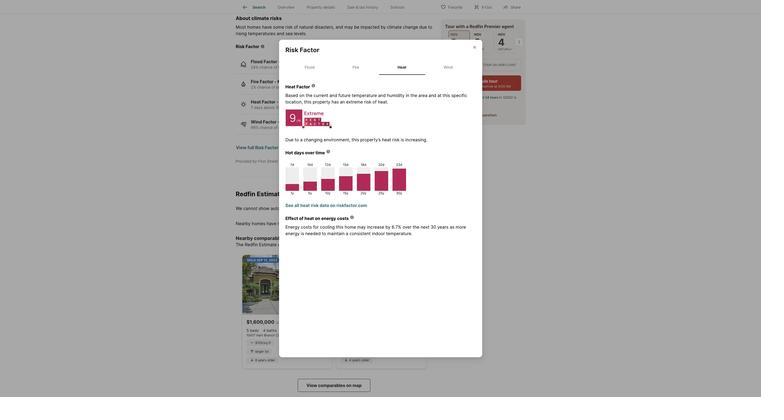 Task type: locate. For each thing, give the bounding box(es) containing it.
full
[[248, 145, 254, 150]]

due
[[286, 137, 294, 143]]

homes down 'about climate risks'
[[247, 24, 261, 30]]

temperature.
[[387, 231, 413, 236]]

1 vertical spatial $1,600,000
[[247, 320, 275, 325]]

estimate inside nearby comparable homes the redfin estimate uses 6 recent nearby sales, priced between $699k to $1.6m.
[[259, 242, 277, 247]]

risk down rising at top
[[236, 44, 245, 49]]

1 horizontal spatial over
[[403, 225, 412, 230]]

homes down show
[[252, 221, 266, 226]]

via
[[493, 63, 498, 67]]

this left year,
[[303, 105, 309, 110]]

heat inside heat factor - extreme 7 days above 108° expected this year, 23 days in 30 years
[[251, 99, 261, 105]]

factor up street
[[265, 145, 279, 150]]

flood up 24%
[[251, 59, 263, 64]]

0 vertical spatial is
[[401, 137, 404, 143]]

30
[[307, 65, 312, 69], [322, 85, 327, 90], [470, 100, 474, 104], [340, 105, 344, 110], [316, 125, 321, 130], [431, 225, 437, 230]]

property details tab
[[301, 1, 341, 14]]

1 vertical spatial heat
[[286, 84, 296, 90]]

comparable
[[254, 235, 282, 241]]

2 horizontal spatial for
[[341, 206, 346, 211]]

fire tab
[[333, 61, 379, 74]]

sales,
[[323, 242, 334, 247]]

by left first
[[253, 159, 257, 164]]

tour in person
[[449, 63, 475, 67]]

1 vertical spatial tab list
[[286, 59, 476, 75]]

nearby for comparable
[[236, 235, 253, 241]]

between up "needed"
[[305, 221, 323, 226]]

costs up "energy costs for cooling this home may increase by 6.7"
[[337, 216, 349, 221]]

0 horizontal spatial nov
[[451, 32, 458, 37]]

tour with a redfin premier agent
[[446, 24, 514, 29]]

1 vertical spatial 32832
[[304, 334, 314, 338]]

1 vertical spatial homes
[[252, 221, 266, 226]]

heat factor score logo image
[[286, 105, 332, 129]]

recently
[[278, 221, 294, 226]]

0 vertical spatial have
[[262, 24, 272, 30]]

have inside most homes have some risk of natural disasters, and may be impacted by climate change due to rising temperatures and sea levels.
[[262, 24, 272, 30]]

3 nov from the left
[[499, 32, 506, 37]]

- inside "flood factor - major 24% chance of flooding in next 30 years"
[[278, 59, 281, 64]]

1 vertical spatial extreme
[[281, 119, 298, 125]]

0 vertical spatial for
[[285, 190, 294, 198]]

heat.
[[378, 99, 389, 105]]

may up consistent
[[358, 225, 366, 230]]

years
[[313, 65, 323, 69], [328, 85, 337, 90], [346, 105, 355, 110], [322, 125, 331, 130], [438, 225, 449, 230], [258, 358, 267, 362], [353, 358, 361, 362]]

nearby inside nearby comparable homes the redfin estimate uses 6 recent nearby sales, priced between $699k to $1.6m.
[[236, 235, 253, 241]]

20d
[[379, 163, 385, 167]]

this inside heat factor - extreme 7 days above 108° expected this year, 23 days in 30 years
[[303, 105, 309, 110]]

32832 right fl
[[304, 334, 314, 338]]

None button
[[449, 30, 471, 54], [473, 31, 494, 53], [497, 31, 518, 53], [449, 30, 471, 54], [473, 31, 494, 53], [497, 31, 518, 53]]

to right due at left
[[295, 137, 299, 143]]

risk right full
[[255, 145, 264, 150]]

wind inside 'tab'
[[444, 65, 453, 69]]

of inside "flood factor - major 24% chance of flooding in next 30 years"
[[274, 65, 278, 69]]

1 horizontal spatial fire
[[353, 65, 359, 69]]

2 vertical spatial by
[[386, 225, 391, 230]]

estimate
[[257, 190, 284, 198], [259, 242, 277, 247]]

chance inside "flood factor - major 24% chance of flooding in next 30 years"
[[260, 65, 273, 69]]

flood tab
[[287, 61, 333, 74]]

30 down the an
[[340, 105, 344, 110]]

wind left person
[[444, 65, 453, 69]]

riskfactor.com
[[337, 203, 368, 208]]

0 vertical spatial energy
[[322, 216, 336, 221]]

chance for fire
[[258, 85, 271, 90]]

on
[[300, 93, 305, 98], [330, 203, 336, 208], [315, 216, 321, 221], [347, 383, 352, 388]]

on down wildfire
[[300, 93, 305, 98]]

1 horizontal spatial is
[[401, 137, 404, 143]]

1 nearby from the top
[[236, 221, 251, 226]]

108°
[[276, 105, 284, 110]]

0 horizontal spatial older
[[268, 358, 275, 362]]

of up levels. in the left of the page
[[294, 24, 298, 30]]

years inside button
[[353, 358, 361, 362]]

property
[[313, 99, 331, 105]]

change
[[403, 24, 418, 30]]

heat inside see all heat risk data on riskfactor.com link
[[301, 203, 310, 208]]

1 vertical spatial 4
[[263, 328, 266, 333]]

15,
[[264, 258, 268, 262]]

heat right property's in the top of the page
[[382, 137, 391, 143]]

by inside 'risk factor' dialog
[[386, 225, 391, 230]]

sea
[[286, 31, 293, 36]]

1 vertical spatial estimate
[[259, 242, 277, 247]]

chance inside wind factor - extreme 99% chance of strong winds in next 30 years
[[260, 125, 273, 130]]

nearby up the
[[236, 235, 253, 241]]

6
[[289, 242, 292, 247], [255, 358, 257, 362]]

of left flooding
[[274, 65, 278, 69]]

homes inside most homes have some risk of natural disasters, and may be impacted by climate change due to rising temperatures and sea levels.
[[247, 24, 261, 30]]

risk factor inside dialog
[[286, 46, 320, 54]]

over left time
[[305, 150, 315, 156]]

flood down risk factor element
[[305, 65, 315, 69]]

to left $1.6m.
[[384, 242, 388, 247]]

0 vertical spatial at
[[495, 84, 498, 88]]

1 vertical spatial nearby
[[236, 235, 253, 241]]

estimate down comparable
[[259, 242, 277, 247]]

3
[[475, 36, 481, 48]]

by left 6.7
[[386, 225, 391, 230]]

30 up changing
[[316, 125, 321, 130]]

0 horizontal spatial at
[[438, 93, 442, 98]]

available:
[[464, 84, 478, 88]]

1 horizontal spatial older
[[362, 358, 370, 362]]

nov down tour with a redfin premier agent at the top right of the page
[[475, 32, 482, 37]]

energy
[[286, 225, 300, 230]]

0 horizontal spatial energy
[[286, 231, 300, 236]]

0 horizontal spatial for
[[285, 190, 294, 198]]

energy inside the % over the next 30 years as more energy is needed to maintain a consistent indoor temperature.
[[286, 231, 300, 236]]

fire inside fire tab
[[353, 65, 359, 69]]

with
[[456, 24, 465, 29]]

1 vertical spatial wind
[[251, 119, 262, 125]]

- inside wind factor - extreme 99% chance of strong winds in next 30 years
[[278, 119, 280, 125]]

the
[[236, 242, 244, 247]]

2 vertical spatial homes
[[284, 235, 300, 241]]

1 horizontal spatial 4
[[350, 358, 352, 362]]

at right area
[[438, 93, 442, 98]]

0 horizontal spatial wind
[[251, 119, 262, 125]]

1 horizontal spatial risk factor
[[286, 46, 320, 54]]

nov inside nov 3 friday
[[475, 32, 482, 37]]

this left the home.
[[348, 206, 355, 211]]

older
[[268, 358, 275, 362], [362, 358, 370, 362]]

0 vertical spatial flood
[[251, 59, 263, 64]]

0 vertical spatial homes
[[247, 24, 261, 30]]

have up temperatures at the left top
[[262, 24, 272, 30]]

on right data
[[330, 203, 336, 208]]

nearby for homes
[[236, 221, 251, 226]]

for inside 'risk factor' dialog
[[313, 225, 319, 230]]

4 inside nov 4 saturday
[[499, 36, 505, 48]]

$1,600,000 up beds
[[247, 320, 275, 325]]

hot
[[286, 150, 293, 156]]

chance right 2%
[[258, 85, 271, 90]]

redfin
[[470, 24, 484, 29], [458, 96, 468, 100], [236, 190, 256, 198], [245, 242, 258, 247]]

nov down agent on the top right of page
[[499, 32, 506, 37]]

schedule tour next available: tomorrow at 9:00 am
[[456, 78, 511, 88]]

1 vertical spatial between
[[350, 242, 367, 247]]

have left recently
[[267, 221, 277, 226]]

1 horizontal spatial may
[[358, 225, 366, 230]]

18d
[[361, 163, 367, 167]]

0 horizontal spatial view
[[236, 145, 247, 150]]

2 nov from the left
[[475, 32, 482, 37]]

heat
[[382, 137, 391, 143], [301, 203, 310, 208], [305, 216, 314, 221]]

on inside view comparables on map button
[[347, 383, 352, 388]]

1 vertical spatial by
[[253, 159, 257, 164]]

factor left major
[[264, 59, 277, 64]]

ask a question
[[470, 113, 497, 117]]

1 horizontal spatial 32832
[[503, 96, 513, 100]]

years left as
[[438, 225, 449, 230]]

34
[[485, 96, 490, 100]]

to
[[429, 24, 433, 30], [295, 137, 299, 143], [322, 231, 326, 236], [384, 242, 388, 247]]

over
[[305, 150, 315, 156], [403, 225, 412, 230]]

risk factor down levels. in the left of the page
[[286, 46, 320, 54]]

to right due
[[429, 24, 433, 30]]

at left 9:00
[[495, 84, 498, 88]]

overview
[[278, 5, 295, 10]]

0 vertical spatial heat
[[398, 65, 407, 69]]

1 vertical spatial fire
[[251, 79, 259, 84]]

0 horizontal spatial over
[[305, 150, 315, 156]]

tour via video chat
[[483, 63, 517, 67]]

have for recently
[[267, 221, 277, 226]]

6 inside nearby comparable homes the redfin estimate uses 6 recent nearby sales, priced between $699k to $1.6m.
[[289, 242, 292, 247]]

heat inside tab
[[398, 65, 407, 69]]

4 for 4 years older
[[350, 358, 352, 362]]

2 vertical spatial for
[[313, 225, 319, 230]]

agent
[[502, 24, 514, 29]]

- inside heat factor - extreme 7 days above 108° expected this year, 23 days in 30 years
[[277, 99, 279, 105]]

tour left with at right top
[[446, 24, 455, 29]]

of inside most homes have some risk of natural disasters, and may be impacted by climate change due to rising temperatures and sea levels.
[[294, 24, 298, 30]]

larger lot
[[255, 350, 269, 354]]

next up changing
[[307, 125, 315, 130]]

nov inside nov 4 saturday
[[499, 32, 506, 37]]

4 for 4 baths
[[263, 328, 266, 333]]

in inside 'based on the current and future temperature and humidity in the area and at this specific location, this property has'
[[406, 93, 410, 98]]

0 vertical spatial costs
[[337, 216, 349, 221]]

may left be
[[345, 24, 353, 30]]

- inside fire factor - moderate 2% chance of being in a wildfire in next 30 years
[[275, 79, 277, 84]]

extreme inside wind factor - extreme 99% chance of strong winds in next 30 years
[[281, 119, 298, 125]]

ask
[[470, 113, 477, 117]]

0 horizontal spatial may
[[345, 24, 353, 30]]

fire for fire factor - moderate 2% chance of being in a wildfire in next 30 years
[[251, 79, 259, 84]]

list box
[[446, 59, 522, 71]]

location,
[[286, 99, 303, 105]]

years inside heat factor - extreme 7 days above 108° expected this year, 23 days in 30 years
[[346, 105, 355, 110]]

nearby down we
[[236, 221, 251, 226]]

older for 6 years older
[[268, 358, 275, 362]]

years up the "current"
[[328, 85, 337, 90]]

tab list containing search
[[236, 0, 415, 14]]

2 vertical spatial heat
[[251, 99, 261, 105]]

0 horizontal spatial costs
[[301, 225, 312, 230]]

is down sold
[[301, 231, 304, 236]]

wind inside wind factor - extreme 99% chance of strong winds in next 30 years
[[251, 119, 262, 125]]

heat right sold
[[305, 216, 314, 221]]

1 vertical spatial over
[[403, 225, 412, 230]]

of left strong
[[274, 125, 278, 130]]

0 horizontal spatial is
[[301, 231, 304, 236]]

risk
[[286, 24, 293, 30], [364, 99, 372, 105], [393, 137, 400, 143], [311, 203, 319, 208]]

0 horizontal spatial heat
[[251, 99, 261, 105]]

tab list inside 'risk factor' dialog
[[286, 59, 476, 75]]

fire factor - moderate 2% chance of being in a wildfire in next 30 years
[[251, 79, 337, 90]]

climate
[[252, 16, 269, 21], [387, 24, 402, 30]]

of right effect
[[299, 216, 304, 221]]

heat for heat
[[398, 65, 407, 69]]

1 horizontal spatial climate
[[387, 24, 402, 30]]

1 vertical spatial is
[[301, 231, 304, 236]]

over right %
[[403, 225, 412, 230]]

0 horizontal spatial fire
[[251, 79, 259, 84]]

1 horizontal spatial flood
[[305, 65, 315, 69]]

30 inside fire factor - moderate 2% chance of being in a wildfire in next 30 years
[[322, 85, 327, 90]]

1 horizontal spatial at
[[495, 84, 498, 88]]

2 horizontal spatial 4
[[499, 36, 505, 48]]

1 horizontal spatial heat
[[286, 84, 296, 90]]

by right impacted
[[381, 24, 386, 30]]

and up heat.
[[379, 93, 386, 98]]

1 vertical spatial view
[[307, 383, 317, 388]]

of left being
[[272, 85, 275, 90]]

0 vertical spatial fire
[[353, 65, 359, 69]]

flood inside tab
[[305, 65, 315, 69]]

for right the estimates at the left bottom
[[341, 206, 346, 211]]

estimate up show
[[257, 190, 284, 198]]

1 vertical spatial for
[[341, 206, 346, 211]]

at inside 'based on the current and future temperature and humidity in the area and at this specific location, this property has'
[[438, 93, 442, 98]]

tab list
[[236, 0, 415, 14], [286, 59, 476, 75]]

days inside 'risk factor' dialog
[[294, 150, 304, 156]]

30 left as
[[431, 225, 437, 230]]

premier
[[485, 24, 501, 29]]

1 horizontal spatial 6
[[289, 242, 292, 247]]

1 vertical spatial at
[[438, 93, 442, 98]]

sale & tax history tab
[[341, 1, 385, 14]]

orlando,
[[282, 334, 299, 338]]

2 horizontal spatial heat
[[398, 65, 407, 69]]

4 years older button
[[337, 255, 426, 369]]

energy up cooling
[[322, 216, 336, 221]]

saturday
[[499, 48, 513, 51]]

- up 108°
[[277, 99, 279, 105]]

risk factor element
[[286, 40, 326, 54]]

x-out button
[[470, 1, 497, 12]]

sale
[[347, 5, 355, 10]]

1 horizontal spatial wind
[[444, 65, 453, 69]]

days right hot
[[294, 150, 304, 156]]

costs up "needed"
[[301, 225, 312, 230]]

in inside in the last 30 days
[[514, 96, 517, 100]]

next right flooding
[[298, 65, 306, 69]]

heat factor
[[286, 84, 310, 90]]

1 horizontal spatial $1,600,000
[[356, 221, 381, 226]]

agents
[[469, 96, 479, 100]]

0 vertical spatial extreme
[[280, 99, 297, 105]]

see
[[286, 203, 294, 208]]

risk up major
[[286, 46, 299, 54]]

2 horizontal spatial risk
[[286, 46, 299, 54]]

next up the "current"
[[313, 85, 321, 90]]

1 horizontal spatial between
[[350, 242, 367, 247]]

risk up sea
[[286, 24, 293, 30]]

a down home
[[346, 231, 349, 236]]

1 vertical spatial chance
[[258, 85, 271, 90]]

the right %
[[413, 225, 420, 230]]

next inside fire factor - moderate 2% chance of being in a wildfire in next 30 years
[[313, 85, 321, 90]]

4 years older
[[350, 358, 370, 362]]

winds
[[291, 125, 302, 130]]

view inside button
[[307, 383, 317, 388]]

may inside most homes have some risk of natural disasters, and may be impacted by climate change due to rising temperatures and sea levels.
[[345, 24, 353, 30]]

1 horizontal spatial view
[[307, 383, 317, 388]]

0 vertical spatial view
[[236, 145, 247, 150]]

2 older from the left
[[362, 358, 370, 362]]

0 horizontal spatial flood
[[251, 59, 263, 64]]

view inside button
[[236, 145, 247, 150]]

0 horizontal spatial between
[[305, 221, 323, 226]]

value
[[308, 206, 318, 211]]

- for wind
[[278, 119, 280, 125]]

flood for flood factor - major 24% chance of flooding in next 30 years
[[251, 59, 263, 64]]

nearby
[[307, 242, 321, 247]]

redfin inside nearby comparable homes the redfin estimate uses 6 recent nearby sales, priced between $699k to $1.6m.
[[245, 242, 258, 247]]

23d
[[397, 163, 403, 167]]

years up environment,
[[322, 125, 331, 130]]

0 vertical spatial nearby
[[236, 221, 251, 226]]

0 vertical spatial heat
[[382, 137, 391, 143]]

0 horizontal spatial risk
[[236, 44, 245, 49]]

2 nearby from the top
[[236, 235, 253, 241]]

0 vertical spatial wind
[[444, 65, 453, 69]]

area
[[419, 93, 428, 98]]

a down the moderate
[[292, 85, 294, 90]]

estimates
[[320, 206, 340, 211]]

wind tab
[[426, 61, 472, 74]]

extreme inside heat factor - extreme 7 days above 108° expected this year, 23 days in 30 years
[[280, 99, 297, 105]]

6 right uses
[[289, 242, 292, 247]]

0 vertical spatial tab list
[[236, 0, 415, 14]]

1 nov from the left
[[451, 32, 458, 37]]

0 vertical spatial may
[[345, 24, 353, 30]]

0 horizontal spatial 4
[[263, 328, 266, 333]]

0 vertical spatial 4
[[499, 36, 505, 48]]

to down cooling
[[322, 231, 326, 236]]

redfin right the
[[245, 242, 258, 247]]

between down consistent
[[350, 242, 367, 247]]

this left specific
[[443, 93, 451, 98]]

.
[[381, 221, 382, 226]]

risk factor down rising at top
[[236, 44, 260, 49]]

in inside list box
[[459, 63, 462, 67]]

flood factor - major 24% chance of flooding in next 30 years
[[251, 59, 323, 69]]

6 down larger
[[255, 358, 257, 362]]

1 horizontal spatial for
[[313, 225, 319, 230]]

for up see
[[285, 190, 294, 198]]

- up being
[[275, 79, 277, 84]]

on left map at the bottom of page
[[347, 383, 352, 388]]

0 horizontal spatial 6
[[255, 358, 257, 362]]

in
[[459, 63, 462, 67], [294, 65, 297, 69], [287, 85, 290, 90], [309, 85, 312, 90], [406, 93, 410, 98], [500, 96, 502, 100], [514, 96, 517, 100], [335, 105, 339, 110], [303, 125, 306, 130]]

older inside button
[[362, 358, 370, 362]]

2 horizontal spatial nov
[[499, 32, 506, 37]]

flood for flood
[[305, 65, 315, 69]]

1 vertical spatial may
[[358, 225, 366, 230]]

30 down risk factor element
[[307, 65, 312, 69]]

older up map at the bottom of page
[[362, 358, 370, 362]]

the left last
[[458, 100, 463, 104]]

0 horizontal spatial 32832
[[304, 334, 314, 338]]

cooling
[[320, 225, 335, 230]]

chance inside fire factor - moderate 2% chance of being in a wildfire in next 30 years
[[258, 85, 271, 90]]

sale & tax history
[[347, 5, 379, 10]]

risk factor
[[236, 44, 260, 49], [286, 46, 320, 54]]

1 vertical spatial flood
[[305, 65, 315, 69]]

and up consistent
[[347, 221, 355, 226]]

1 vertical spatial heat
[[301, 203, 310, 208]]

a left changing
[[300, 137, 303, 143]]

and down some
[[277, 31, 285, 36]]

climate down the search
[[252, 16, 269, 21]]

30 inside heat factor - extreme 7 days above 108° expected this year, 23 days in 30 years
[[340, 105, 344, 110]]

fire inside fire factor - moderate 2% chance of being in a wildfire in next 30 years
[[251, 79, 259, 84]]

between inside nearby comparable homes the redfin estimate uses 6 recent nearby sales, priced between $699k to $1.6m.
[[350, 242, 367, 247]]

1 horizontal spatial nov
[[475, 32, 482, 37]]

1 vertical spatial have
[[267, 221, 277, 226]]

$1.6m.
[[389, 242, 402, 247]]

tour
[[490, 78, 498, 84]]

4 inside button
[[350, 358, 352, 362]]

24%
[[251, 65, 259, 69]]

above
[[264, 105, 275, 110]]

0 vertical spatial between
[[305, 221, 323, 226]]

and
[[336, 24, 344, 30], [277, 31, 285, 36], [330, 93, 337, 98], [379, 93, 386, 98], [429, 93, 437, 98], [347, 221, 355, 226]]

heat
[[398, 65, 407, 69], [286, 84, 296, 90], [251, 99, 261, 105]]

tab list containing flood
[[286, 59, 476, 75]]

1 older from the left
[[268, 358, 275, 362]]

in inside wind factor - extreme 99% chance of strong winds in next 30 years
[[303, 125, 306, 130]]

0 vertical spatial $1,600,000
[[356, 221, 381, 226]]

provided by first street foundation
[[236, 159, 299, 164]]

days right 7
[[254, 105, 263, 110]]

foundation
[[279, 159, 299, 164]]

older down lot
[[268, 358, 275, 362]]

next inside wind factor - extreme 99% chance of strong winds in next 30 years
[[307, 125, 315, 130]]

is inside the % over the next 30 years as more energy is needed to maintain a consistent indoor temperature.
[[301, 231, 304, 236]]

flood inside "flood factor - major 24% chance of flooding in next 30 years"
[[251, 59, 263, 64]]

0 vertical spatial 6
[[289, 242, 292, 247]]

0 vertical spatial by
[[381, 24, 386, 30]]

nov 4 saturday
[[499, 32, 513, 51]]

some
[[273, 24, 284, 30]]

% over the next 30 years as more energy is needed to maintain a consistent indoor temperature.
[[286, 225, 467, 236]]

1 vertical spatial 6
[[255, 358, 257, 362]]

years down extreme
[[346, 105, 355, 110]]

factor left the moderate
[[260, 79, 274, 84]]



Task type: describe. For each thing, give the bounding box(es) containing it.
changing
[[304, 137, 323, 143]]

is for energy
[[301, 231, 304, 236]]

redfin up last
[[458, 96, 468, 100]]

wind for wind factor - extreme 99% chance of strong winds in next 30 years
[[251, 119, 262, 125]]

indoor
[[372, 231, 385, 236]]

- for fire
[[275, 79, 277, 84]]

ask a question link
[[470, 113, 497, 117]]

tax
[[360, 5, 365, 10]]

have for some
[[262, 24, 272, 30]]

wind for wind
[[444, 65, 453, 69]]

risks
[[270, 16, 282, 21]]

view for view comparables on map
[[307, 383, 317, 388]]

of left heat.
[[373, 99, 377, 105]]

redfin up nov 3 friday
[[470, 24, 484, 29]]

over inside the % over the next 30 years as more energy is needed to maintain a consistent indoor temperature.
[[403, 225, 412, 230]]

needed
[[306, 231, 321, 236]]

homes for nearby
[[252, 221, 266, 226]]

sold
[[276, 321, 283, 325]]

has
[[332, 99, 339, 105]]

nov for 3
[[475, 32, 482, 37]]

in inside heat factor - extreme 7 days above 108° expected this year, 23 days in 30 years
[[335, 105, 339, 110]]

moderate
[[278, 79, 298, 84]]

climate inside most homes have some risk of natural disasters, and may be impacted by climate change due to rising temperatures and sea levels.
[[387, 24, 402, 30]]

factor inside heat factor - extreme 7 days above 108° expected this year, 23 days in 30 years
[[262, 99, 276, 105]]

a inside fire factor - moderate 2% chance of being in a wildfire in next 30 years
[[292, 85, 294, 90]]

chance for flood
[[260, 65, 273, 69]]

extreme for heat factor - extreme
[[280, 99, 297, 105]]

0 horizontal spatial risk factor
[[236, 44, 260, 49]]

led
[[480, 96, 485, 100]]

factor up flood tab
[[300, 46, 320, 54]]

on inside 'based on the current and future temperature and humidity in the area and at this specific location, this property has'
[[300, 93, 305, 98]]

years inside the % over the next 30 years as more energy is needed to maintain a consistent indoor temperature.
[[438, 225, 449, 230]]

30 inside "flood factor - major 24% chance of flooding in next 30 years"
[[307, 65, 312, 69]]

30y
[[397, 191, 403, 195]]

in the last 30 days
[[458, 96, 517, 104]]

1 horizontal spatial energy
[[322, 216, 336, 221]]

view comparables on map button
[[298, 379, 371, 392]]

the inside in the last 30 days
[[458, 100, 463, 104]]

about
[[236, 16, 251, 21]]

cir,
[[276, 334, 281, 338]]

of inside fire factor - moderate 2% chance of being in a wildfire in next 30 years
[[272, 85, 275, 90]]

being
[[276, 85, 286, 90]]

details
[[324, 5, 335, 10]]

fl
[[300, 334, 303, 338]]

years down larger lot
[[258, 358, 267, 362]]

10417
[[247, 334, 256, 338]]

comparables
[[318, 383, 346, 388]]

0 vertical spatial estimate
[[257, 190, 284, 198]]

next inside the % over the next 30 years as more energy is needed to maintain a consistent indoor temperature.
[[421, 225, 430, 230]]

years inside wind factor - extreme 99% chance of strong winds in next 30 years
[[322, 125, 331, 130]]

of inside wind factor - extreme 99% chance of strong winds in next 30 years
[[274, 125, 278, 130]]

30 inside the % over the next 30 years as more energy is needed to maintain a consistent indoor temperature.
[[431, 225, 437, 230]]

sold sep 15, 2023
[[247, 258, 278, 262]]

schools
[[391, 5, 405, 10]]

years inside "flood factor - major 24% chance of flooding in next 30 years"
[[313, 65, 323, 69]]

the left area
[[411, 93, 418, 98]]

current
[[314, 93, 329, 98]]

view full risk factor report button
[[236, 141, 293, 154]]

32832 for 10417 hart branch cir, orlando, fl 32832
[[304, 334, 314, 338]]

humidity
[[387, 93, 405, 98]]

1 vertical spatial costs
[[301, 225, 312, 230]]

levels.
[[294, 31, 307, 36]]

by inside most homes have some risk of natural disasters, and may be impacted by climate change due to rising temperatures and sea levels.
[[381, 24, 386, 30]]

years inside fire factor - moderate 2% chance of being in a wildfire in next 30 years
[[328, 85, 337, 90]]

sold
[[247, 258, 256, 262]]

for for 10330
[[285, 190, 294, 198]]

a right ask
[[478, 113, 480, 117]]

on down value
[[315, 216, 321, 221]]

and right area
[[429, 93, 437, 98]]

in inside "flood factor - major 24% chance of flooding in next 30 years"
[[294, 65, 297, 69]]

risk left increasing.
[[393, 137, 400, 143]]

heat for heat factor - extreme 7 days above 108° expected this year, 23 days in 30 years
[[251, 99, 261, 105]]

nearby homes have recently sold between $699,000 and $1,600,000 .
[[236, 221, 382, 226]]

home
[[345, 225, 356, 230]]

older for 4 years older
[[362, 358, 370, 362]]

&
[[356, 5, 359, 10]]

schools tab
[[385, 1, 411, 14]]

flooding
[[279, 65, 293, 69]]

see all heat risk data on riskfactor.com
[[286, 203, 368, 208]]

x-
[[482, 5, 486, 9]]

25y
[[379, 191, 385, 195]]

this up maintain
[[336, 225, 344, 230]]

the inside the % over the next 30 years as more energy is needed to maintain a consistent indoor temperature.
[[413, 225, 420, 230]]

nov 3 friday
[[475, 32, 484, 51]]

effect of heat on energy costs
[[286, 216, 349, 221]]

consistent
[[350, 231, 371, 236]]

view comparables on map
[[307, 383, 362, 388]]

am
[[506, 84, 511, 88]]

to inside most homes have some risk of natural disasters, and may be impacted by climate change due to rising temperatures and sea levels.
[[429, 24, 433, 30]]

tour for tour with a redfin premier agent
[[446, 24, 455, 29]]

heat for heat factor
[[286, 84, 296, 90]]

a right with at right top
[[466, 24, 469, 29]]

heat tab
[[379, 61, 426, 74]]

for for cooling
[[313, 225, 319, 230]]

risk down temperature
[[364, 99, 372, 105]]

heat for effect of heat on energy costs
[[305, 216, 314, 221]]

fire for fire
[[353, 65, 359, 69]]

video
[[498, 63, 508, 67]]

- for flood
[[278, 59, 281, 64]]

to inside the % over the next 30 years as more energy is needed to maintain a consistent indoor temperature.
[[322, 231, 326, 236]]

the up heat factor - extreme 7 days above 108° expected this year, 23 days in 30 years
[[306, 93, 313, 98]]

due
[[420, 24, 427, 30]]

redfin up cannot
[[236, 190, 256, 198]]

history
[[366, 5, 379, 10]]

days down has
[[326, 105, 334, 110]]

on inside see all heat risk data on riskfactor.com link
[[330, 203, 336, 208]]

10d
[[308, 163, 313, 167]]

20y
[[361, 191, 367, 195]]

$1,600,000 sold price
[[247, 320, 292, 325]]

question
[[481, 113, 497, 117]]

and up has
[[330, 93, 337, 98]]

and right disasters,
[[336, 24, 344, 30]]

heat for see all heat risk data on riskfactor.com
[[301, 203, 310, 208]]

previous image
[[443, 38, 452, 46]]

tour for tour via video chat
[[483, 63, 492, 67]]

factor inside fire factor - moderate 2% chance of being in a wildfire in next 30 years
[[260, 79, 274, 84]]

5y
[[308, 191, 312, 195]]

increase
[[367, 225, 385, 230]]

be
[[354, 24, 360, 30]]

0 horizontal spatial $1,600,000
[[247, 320, 275, 325]]

to inside nearby comparable homes the redfin estimate uses 6 recent nearby sales, priced between $699k to $1.6m.
[[384, 242, 388, 247]]

effect
[[286, 216, 298, 221]]

4 baths
[[263, 328, 277, 333]]

32832 for redfin agents led 34 tours in 32832
[[503, 96, 513, 100]]

nov 2
[[451, 32, 458, 48]]

%
[[398, 225, 402, 230]]

nov for 2
[[451, 32, 458, 37]]

at inside schedule tour next available: tomorrow at 9:00 am
[[495, 84, 498, 88]]

lot
[[265, 350, 269, 354]]

risk left data
[[311, 203, 319, 208]]

2023
[[269, 258, 278, 262]]

uses
[[278, 242, 288, 247]]

based
[[286, 93, 298, 98]]

0 horizontal spatial climate
[[252, 16, 269, 21]]

overview tab
[[272, 1, 301, 14]]

this up year,
[[304, 99, 312, 105]]

cannot
[[244, 206, 258, 211]]

baths
[[267, 328, 277, 333]]

due to a changing environment, this property's heat risk is increasing.
[[286, 137, 428, 143]]

more
[[456, 225, 467, 230]]

photo of 10417 hart branch cir, orlando, fl 32832 image
[[242, 255, 332, 315]]

factor inside wind factor - extreme 99% chance of strong winds in next 30 years
[[263, 119, 277, 125]]

homes for most
[[247, 24, 261, 30]]

15d
[[343, 163, 349, 167]]

property
[[307, 5, 322, 10]]

property's
[[361, 137, 381, 143]]

see all heat risk data on riskfactor.com link
[[286, 200, 476, 209]]

next image
[[515, 38, 524, 46]]

may inside 'risk factor' dialog
[[358, 225, 366, 230]]

6 years older
[[255, 358, 275, 362]]

1 horizontal spatial costs
[[337, 216, 349, 221]]

chance for wind
[[260, 125, 273, 130]]

homes inside nearby comparable homes the redfin estimate uses 6 recent nearby sales, priced between $699k to $1.6m.
[[284, 235, 300, 241]]

next inside "flood factor - major 24% chance of flooding in next 30 years"
[[298, 65, 306, 69]]

0 vertical spatial over
[[305, 150, 315, 156]]

risk inside most homes have some risk of natural disasters, and may be impacted by climate change due to rising temperatures and sea levels.
[[286, 24, 293, 30]]

23
[[320, 105, 325, 110]]

risk inside dialog
[[286, 46, 299, 54]]

extreme for wind factor - extreme
[[281, 119, 298, 125]]

factor down temperatures at the left top
[[246, 44, 260, 49]]

days inside in the last 30 days
[[475, 100, 483, 104]]

schedule
[[469, 78, 489, 84]]

this left property's in the top of the page
[[352, 137, 359, 143]]

factor inside "flood factor - major 24% chance of flooding in next 30 years"
[[264, 59, 277, 64]]

2
[[451, 36, 457, 48]]

a inside the % over the next 30 years as more energy is needed to maintain a consistent indoor temperature.
[[346, 231, 349, 236]]

x-out
[[482, 5, 492, 9]]

an
[[340, 99, 345, 105]]

factor up based
[[297, 84, 310, 90]]

search link
[[242, 4, 266, 11]]

30 inside in the last 30 days
[[470, 100, 474, 104]]

street
[[267, 159, 278, 164]]

most
[[236, 24, 246, 30]]

is for risk
[[401, 137, 404, 143]]

risk factor dialog
[[279, 40, 483, 358]]

- for heat
[[277, 99, 279, 105]]

list box containing tour in person
[[446, 59, 522, 71]]

about climate risks
[[236, 16, 282, 21]]

risk inside button
[[255, 145, 264, 150]]

30 inside wind factor - extreme 99% chance of strong winds in next 30 years
[[316, 125, 321, 130]]

factor inside button
[[265, 145, 279, 150]]

branch
[[264, 334, 275, 338]]

natural
[[299, 24, 314, 30]]

12d
[[325, 163, 331, 167]]

tour for tour in person
[[449, 63, 458, 67]]

10330
[[295, 190, 315, 198]]

share
[[511, 5, 521, 9]]

priced
[[336, 242, 348, 247]]

view for view full risk factor report
[[236, 145, 247, 150]]

nov for 4
[[499, 32, 506, 37]]



Task type: vqa. For each thing, say whether or not it's contained in the screenshot.


